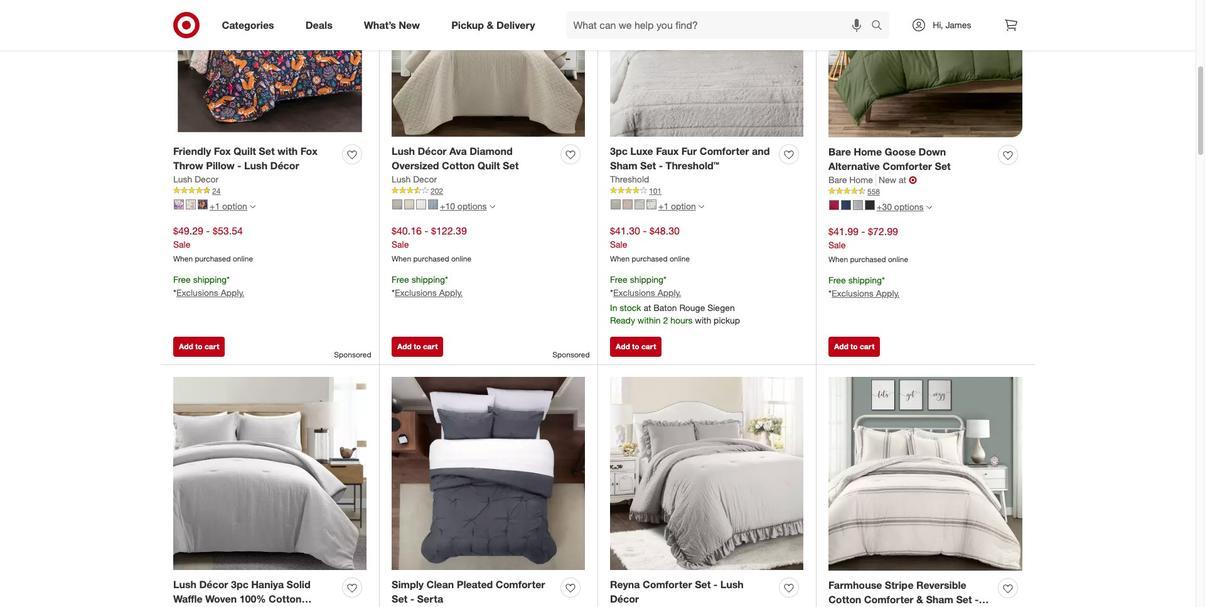 Task type: describe. For each thing, give the bounding box(es) containing it.
add to cart for $41.30
[[616, 342, 656, 352]]

online for $40.16 - $122.39
[[451, 254, 472, 264]]

cotton inside lush décor 3pc haniya solid waffle woven 100% cotton textured comforter set
[[269, 593, 302, 606]]

what's new link
[[353, 11, 436, 39]]

all colors + 10 more colors image
[[490, 204, 495, 210]]

2
[[663, 315, 668, 326]]

lush for lush decor link associated with friendly fox quilt set with fox throw pillow - lush décor
[[173, 174, 192, 184]]

white image
[[416, 200, 426, 210]]

100%
[[240, 593, 266, 606]]

apply. for exclusions apply. button below $41.99 - $72.99 sale when purchased online
[[876, 288, 900, 299]]

what's new
[[364, 19, 420, 31]]

friendly
[[173, 145, 211, 158]]

lush décor ava diamond oversized cotton quilt set
[[392, 145, 519, 172]]

all colors image
[[250, 204, 255, 210]]

stock
[[620, 303, 641, 314]]

pickup
[[714, 315, 740, 326]]

oversized
[[392, 159, 439, 172]]

search button
[[866, 11, 896, 41]]

set inside reyna comforter set - lush décor
[[695, 579, 711, 591]]

+1 option button for $48.30
[[605, 196, 710, 217]]

exclusions down $49.29 - $53.54 sale when purchased online
[[176, 288, 218, 298]]

shipping for exclusions apply. button underneath $40.16 - $122.39 sale when purchased online
[[412, 275, 445, 285]]

faux
[[656, 145, 679, 158]]

light gray image
[[635, 200, 645, 210]]

$41.99 - $72.99 sale when purchased online
[[829, 225, 909, 264]]

101 link
[[610, 186, 804, 197]]

decor for fox
[[195, 174, 219, 184]]

24 link
[[173, 186, 367, 197]]

$41.30 - $48.30 sale when purchased online
[[610, 225, 690, 264]]

comforter inside lush décor 3pc haniya solid waffle woven 100% cotton textured comforter set
[[217, 608, 267, 608]]

lush inside friendly fox quilt set with fox throw pillow - lush décor
[[244, 159, 268, 172]]

all colors + 30 more colors element
[[927, 203, 932, 211]]

reyna
[[610, 579, 640, 591]]

online for $41.99 - $72.99
[[889, 255, 909, 264]]

comforter inside farmhouse stripe reversible cotton comforter & sham set
[[865, 594, 914, 606]]

$72.99
[[868, 225, 899, 238]]

bare home new at ¬
[[829, 174, 917, 186]]

reyna comforter set - lush décor link
[[610, 578, 774, 607]]

free for exclusions apply. button below $49.29 - $53.54 sale when purchased online
[[173, 275, 191, 285]]

pillow
[[206, 159, 235, 172]]

quilt inside lush décor ava diamond oversized cotton quilt set
[[478, 159, 500, 172]]

red image
[[830, 201, 840, 211]]

$48.30
[[650, 225, 680, 237]]

add to cart button for $49.29
[[173, 337, 225, 357]]

pickup & delivery link
[[441, 11, 551, 39]]

james
[[946, 19, 972, 30]]

set inside lush décor ava diamond oversized cotton quilt set
[[503, 159, 519, 172]]

waffle
[[173, 593, 203, 606]]

exclusions apply. button up stock
[[613, 287, 682, 300]]

exclusions apply. button down $41.99 - $72.99 sale when purchased online
[[832, 288, 900, 300]]

exclusions inside free shipping * * exclusions apply. in stock at  baton rouge siegen ready within 2 hours with pickup
[[613, 288, 655, 298]]

home for goose
[[854, 146, 882, 158]]

bare for bare home goose down alternative comforter set
[[829, 146, 851, 158]]

exclusions apply. button down $49.29 - $53.54 sale when purchased online
[[176, 287, 244, 300]]

blue image
[[428, 200, 438, 210]]

2 +1 from the left
[[659, 201, 669, 211]]

- inside reyna comforter set - lush décor
[[714, 579, 718, 591]]

cart for $48.30
[[642, 342, 656, 352]]

purchased for $48.30
[[632, 254, 668, 264]]

2 horizontal spatial free shipping * * exclusions apply.
[[829, 275, 900, 299]]

pickup & delivery
[[452, 19, 535, 31]]

apply. for exclusions apply. button underneath $40.16 - $122.39 sale when purchased online
[[439, 288, 463, 298]]

bare home goose down alternative comforter set link
[[829, 145, 993, 174]]

$122.39
[[431, 225, 467, 237]]

101
[[649, 186, 662, 196]]

1 option from the left
[[222, 201, 247, 211]]

+10 options button
[[387, 196, 501, 217]]

décor inside lush décor 3pc haniya solid waffle woven 100% cotton textured comforter set
[[199, 579, 228, 591]]

all colors + 30 more colors image
[[927, 205, 932, 210]]

pickup
[[452, 19, 484, 31]]

farmhouse
[[829, 579, 883, 592]]

farmhouse stripe reversible cotton comforter & sham set link
[[829, 579, 993, 608]]

add to cart button for $41.30
[[610, 337, 662, 357]]

$41.99
[[829, 225, 859, 238]]

hi,
[[933, 19, 944, 30]]

categories
[[222, 19, 274, 31]]

$49.29
[[173, 225, 203, 237]]

simply
[[392, 579, 424, 591]]

stripe
[[885, 579, 914, 592]]

cotton inside farmhouse stripe reversible cotton comforter & sham set
[[829, 594, 862, 606]]

search
[[866, 20, 896, 32]]

simply clean pleated comforter set - serta link
[[392, 578, 556, 607]]

$41.30
[[610, 225, 640, 237]]

purchased for $122.39
[[414, 254, 449, 264]]

comforter inside simply clean pleated comforter set - serta
[[496, 579, 545, 591]]

$49.29 - $53.54 sale when purchased online
[[173, 225, 253, 264]]

ready
[[610, 315, 635, 326]]

add for $49.29 - $53.54
[[179, 342, 193, 352]]

to for $40.16
[[414, 342, 421, 352]]

deals
[[306, 19, 333, 31]]

purple image
[[174, 200, 184, 210]]

shipping for exclusions apply. button below $49.29 - $53.54 sale when purchased online
[[193, 275, 227, 285]]

delivery
[[497, 19, 535, 31]]

& inside the 'pickup & delivery' link
[[487, 19, 494, 31]]

deals link
[[295, 11, 348, 39]]

options for $72.99
[[895, 201, 924, 212]]

all colors + 10 more colors element
[[490, 203, 495, 210]]

add for $41.30 - $48.30
[[616, 342, 630, 352]]

decor for décor
[[413, 174, 437, 184]]

add to cart for $41.99
[[835, 342, 875, 352]]

down
[[919, 146, 947, 158]]

quilt inside friendly fox quilt set with fox throw pillow - lush décor
[[234, 145, 256, 158]]

serta
[[417, 593, 443, 606]]

woven
[[205, 593, 237, 606]]

set inside bare home goose down alternative comforter set
[[935, 160, 951, 173]]

shipping inside free shipping * * exclusions apply. in stock at  baton rouge siegen ready within 2 hours with pickup
[[630, 275, 664, 285]]

202 link
[[392, 186, 585, 197]]

- inside $41.99 - $72.99 sale when purchased online
[[862, 225, 866, 238]]

categories link
[[211, 11, 290, 39]]

0 vertical spatial new
[[399, 19, 420, 31]]

3pc luxe faux fur comforter and sham set - threshold™ link
[[610, 144, 774, 173]]

+30 options button
[[824, 197, 938, 217]]

purchased for $53.54
[[195, 254, 231, 264]]

2 option from the left
[[671, 201, 696, 211]]

free inside free shipping * * exclusions apply. in stock at  baton rouge siegen ready within 2 hours with pickup
[[610, 275, 628, 285]]

- inside $49.29 - $53.54 sale when purchased online
[[206, 225, 210, 237]]

clean
[[427, 579, 454, 591]]

24
[[212, 186, 221, 196]]

tan image
[[404, 200, 414, 210]]

diamond
[[470, 145, 513, 158]]

with inside free shipping * * exclusions apply. in stock at  baton rouge siegen ready within 2 hours with pickup
[[695, 315, 712, 326]]

1 fox from the left
[[214, 145, 231, 158]]

throw
[[173, 159, 203, 172]]

cart for $122.39
[[423, 342, 438, 352]]

lush decor for friendly fox quilt set with fox throw pillow - lush décor
[[173, 174, 219, 184]]

558 link
[[829, 186, 1023, 197]]

when for $41.99
[[829, 255, 848, 264]]

at inside free shipping * * exclusions apply. in stock at  baton rouge siegen ready within 2 hours with pickup
[[644, 303, 651, 314]]

add to cart button for $41.99
[[829, 337, 881, 357]]

rouge
[[680, 303, 705, 314]]

3pc inside lush décor 3pc haniya solid waffle woven 100% cotton textured comforter set
[[231, 579, 249, 591]]

new inside bare home new at ¬
[[879, 174, 897, 185]]

cotton inside lush décor ava diamond oversized cotton quilt set
[[442, 159, 475, 172]]

to for $41.99
[[851, 342, 858, 352]]

3pc inside 3pc luxe faux fur comforter and sham set - threshold™
[[610, 145, 628, 158]]



Task type: locate. For each thing, give the bounding box(es) containing it.
+10 options
[[440, 201, 487, 211]]

snow leopard image
[[647, 200, 657, 210]]

décor up woven
[[199, 579, 228, 591]]

set inside farmhouse stripe reversible cotton comforter & sham set
[[957, 594, 972, 606]]

add to cart button
[[173, 337, 225, 357], [392, 337, 444, 357], [610, 337, 662, 357], [829, 337, 881, 357]]

khaki image
[[623, 200, 633, 210]]

exclusions
[[176, 288, 218, 298], [395, 288, 437, 298], [613, 288, 655, 298], [832, 288, 874, 299]]

apply. for exclusions apply. button below $49.29 - $53.54 sale when purchased online
[[221, 288, 244, 298]]

shipping for exclusions apply. button below $41.99 - $72.99 sale when purchased online
[[849, 275, 882, 286]]

0 horizontal spatial cotton
[[269, 593, 302, 606]]

2 add from the left
[[398, 342, 412, 352]]

purchased
[[195, 254, 231, 264], [414, 254, 449, 264], [632, 254, 668, 264], [851, 255, 886, 264]]

lush décor 3pc haniya solid waffle woven 100% cotton textured comforter set image
[[173, 378, 367, 571], [173, 378, 367, 571]]

online inside $40.16 - $122.39 sale when purchased online
[[451, 254, 472, 264]]

+1 option down the 24
[[210, 201, 247, 211]]

ivory image
[[611, 200, 621, 210]]

to for $49.29
[[195, 342, 203, 352]]

and
[[752, 145, 770, 158]]

add to cart for $40.16
[[398, 342, 438, 352]]

pleated
[[457, 579, 493, 591]]

1 horizontal spatial sponsored
[[553, 350, 590, 360]]

1 horizontal spatial options
[[895, 201, 924, 212]]

decor up the 24
[[195, 174, 219, 184]]

new
[[399, 19, 420, 31], [879, 174, 897, 185]]

1 horizontal spatial +1 option button
[[605, 196, 710, 217]]

lush décor ava diamond oversized cotton quilt set image
[[392, 0, 585, 137], [392, 0, 585, 137]]

2 +1 option from the left
[[659, 201, 696, 211]]

0 horizontal spatial lush decor
[[173, 174, 219, 184]]

0 horizontal spatial quilt
[[234, 145, 256, 158]]

free for exclusions apply. button underneath $40.16 - $122.39 sale when purchased online
[[392, 275, 409, 285]]

farmhouse stripe reversible cotton comforter & sham set 
[[829, 579, 979, 608]]

2 horizontal spatial cotton
[[829, 594, 862, 606]]

1 vertical spatial home
[[850, 174, 873, 185]]

when down $41.30
[[610, 254, 630, 264]]

- inside simply clean pleated comforter set - serta
[[410, 593, 415, 606]]

with inside friendly fox quilt set with fox throw pillow - lush décor
[[278, 145, 298, 158]]

$53.54
[[213, 225, 243, 237]]

all colors + 1 more colors image
[[699, 204, 704, 210]]

+30 options
[[877, 201, 924, 212]]

comforter inside bare home goose down alternative comforter set
[[883, 160, 933, 173]]

free shipping * * exclusions apply. for $122.39
[[392, 275, 463, 298]]

0 vertical spatial at
[[899, 174, 907, 185]]

1 horizontal spatial fox
[[301, 145, 318, 158]]

comforter inside reyna comforter set - lush décor
[[643, 579, 692, 591]]

3 cart from the left
[[642, 342, 656, 352]]

option left all colors + 1 more colors element
[[671, 201, 696, 211]]

lush decor link for friendly fox quilt set with fox throw pillow - lush décor
[[173, 173, 219, 186]]

free shipping * * exclusions apply. down $49.29 - $53.54 sale when purchased online
[[173, 275, 244, 298]]

online for $49.29 - $53.54
[[233, 254, 253, 264]]

new up 558
[[879, 174, 897, 185]]

cotton down "ava"
[[442, 159, 475, 172]]

lush decor link down throw
[[173, 173, 219, 186]]

4 add to cart from the left
[[835, 342, 875, 352]]

- inside $41.30 - $48.30 sale when purchased online
[[643, 225, 647, 237]]

- inside friendly fox quilt set with fox throw pillow - lush décor
[[237, 159, 242, 172]]

1 add from the left
[[179, 342, 193, 352]]

& down 'reversible'
[[917, 594, 924, 606]]

shipping down $40.16 - $122.39 sale when purchased online
[[412, 275, 445, 285]]

what's
[[364, 19, 396, 31]]

purchased for $72.99
[[851, 255, 886, 264]]

1 vertical spatial at
[[644, 303, 651, 314]]

at inside bare home new at ¬
[[899, 174, 907, 185]]

friendly fox quilt set with fox throw pillow - lush décor
[[173, 145, 318, 172]]

add to cart button for $40.16
[[392, 337, 444, 357]]

sale for $41.30 - $48.30
[[610, 239, 628, 250]]

+1 option
[[210, 201, 247, 211], [659, 201, 696, 211]]

option left all colors 'element'
[[222, 201, 247, 211]]

fur
[[682, 145, 697, 158]]

purchased down $122.39
[[414, 254, 449, 264]]

threshold
[[610, 174, 649, 184]]

apply. down $41.99 - $72.99 sale when purchased online
[[876, 288, 900, 299]]

0 horizontal spatial sponsored
[[334, 350, 371, 360]]

&
[[487, 19, 494, 31], [917, 594, 924, 606]]

bare
[[829, 146, 851, 158], [829, 174, 847, 185]]

exclusions down $41.99 - $72.99 sale when purchased online
[[832, 288, 874, 299]]

décor
[[418, 145, 447, 158], [270, 159, 299, 172], [199, 579, 228, 591], [610, 593, 639, 606]]

0 vertical spatial home
[[854, 146, 882, 158]]

0 horizontal spatial 3pc
[[231, 579, 249, 591]]

lush décor 3pc haniya solid waffle woven 100% cotton textured comforter set
[[173, 579, 311, 608]]

free for exclusions apply. button below $41.99 - $72.99 sale when purchased online
[[829, 275, 846, 286]]

baton
[[654, 303, 677, 314]]

black image
[[865, 201, 875, 211]]

decor down oversized on the left top
[[413, 174, 437, 184]]

within
[[638, 315, 661, 326]]

& right pickup
[[487, 19, 494, 31]]

set inside simply clean pleated comforter set - serta
[[392, 593, 408, 606]]

1 horizontal spatial 3pc
[[610, 145, 628, 158]]

1 vertical spatial bare
[[829, 174, 847, 185]]

free down $49.29 - $53.54 sale when purchased online
[[173, 275, 191, 285]]

sham down 'reversible'
[[926, 594, 954, 606]]

with
[[278, 145, 298, 158], [695, 315, 712, 326]]

lush decor down throw
[[173, 174, 219, 184]]

when inside $41.30 - $48.30 sale when purchased online
[[610, 254, 630, 264]]

in
[[610, 303, 618, 314]]

sale inside $41.30 - $48.30 sale when purchased online
[[610, 239, 628, 250]]

lush for lush décor ava diamond oversized cotton quilt set link
[[392, 145, 415, 158]]

2 +1 option button from the left
[[605, 196, 710, 217]]

sponsored for $49.29 - $53.54
[[334, 350, 371, 360]]

lush decor link for lush décor ava diamond oversized cotton quilt set
[[392, 173, 437, 186]]

2 sponsored from the left
[[553, 350, 590, 360]]

purchased inside $41.30 - $48.30 sale when purchased online
[[632, 254, 668, 264]]

sham up threshold
[[610, 159, 638, 172]]

sale down $41.99
[[829, 240, 846, 250]]

apply. down $49.29 - $53.54 sale when purchased online
[[221, 288, 244, 298]]

purchased inside $49.29 - $53.54 sale when purchased online
[[195, 254, 231, 264]]

0 horizontal spatial decor
[[195, 174, 219, 184]]

1 sponsored from the left
[[334, 350, 371, 360]]

farmhouse stripe reversible cotton comforter & sham set - lush décor image
[[829, 378, 1023, 572], [829, 378, 1023, 572]]

1 horizontal spatial +1
[[659, 201, 669, 211]]

home up alternative
[[854, 146, 882, 158]]

options left the all colors + 30 more colors element
[[895, 201, 924, 212]]

3 to from the left
[[632, 342, 640, 352]]

set inside lush décor 3pc haniya solid waffle woven 100% cotton textured comforter set
[[269, 608, 285, 608]]

1 horizontal spatial lush decor
[[392, 174, 437, 184]]

cotton down solid
[[269, 593, 302, 606]]

3pc up 100%
[[231, 579, 249, 591]]

quilt down the diamond
[[478, 159, 500, 172]]

free shipping * * exclusions apply. for $53.54
[[173, 275, 244, 298]]

décor inside lush décor ava diamond oversized cotton quilt set
[[418, 145, 447, 158]]

0 vertical spatial 3pc
[[610, 145, 628, 158]]

options inside "dropdown button"
[[895, 201, 924, 212]]

0 vertical spatial quilt
[[234, 145, 256, 158]]

décor up oversized on the left top
[[418, 145, 447, 158]]

558
[[868, 187, 880, 196]]

lush décor 3pc haniya solid waffle woven 100% cotton textured comforter set link
[[173, 578, 337, 608]]

to for $41.30
[[632, 342, 640, 352]]

add
[[179, 342, 193, 352], [398, 342, 412, 352], [616, 342, 630, 352], [835, 342, 849, 352]]

when for $49.29
[[173, 254, 193, 264]]

when down $49.29
[[173, 254, 193, 264]]

1 horizontal spatial with
[[695, 315, 712, 326]]

lush decor for lush décor ava diamond oversized cotton quilt set
[[392, 174, 437, 184]]

+1 right navy image
[[210, 201, 220, 211]]

bare home goose down alternative comforter set
[[829, 146, 951, 173]]

reversible
[[917, 579, 967, 592]]

quilt up "pillow"
[[234, 145, 256, 158]]

1 +1 option button from the left
[[168, 196, 261, 217]]

3 add to cart button from the left
[[610, 337, 662, 357]]

solid
[[287, 579, 311, 591]]

purchased down $53.54
[[195, 254, 231, 264]]

home inside bare home goose down alternative comforter set
[[854, 146, 882, 158]]

when for $40.16
[[392, 254, 411, 264]]

when inside $40.16 - $122.39 sale when purchased online
[[392, 254, 411, 264]]

purchased down $72.99
[[851, 255, 886, 264]]

when inside $49.29 - $53.54 sale when purchased online
[[173, 254, 193, 264]]

1 vertical spatial sham
[[926, 594, 954, 606]]

fox up the 24 "link"
[[301, 145, 318, 158]]

lush inside lush décor ava diamond oversized cotton quilt set
[[392, 145, 415, 158]]

1 vertical spatial new
[[879, 174, 897, 185]]

+1 option button for $53.54
[[168, 196, 261, 217]]

options left 'all colors + 10 more colors' element at the left top
[[458, 201, 487, 211]]

new right what's
[[399, 19, 420, 31]]

0 horizontal spatial +1 option
[[210, 201, 247, 211]]

0 horizontal spatial with
[[278, 145, 298, 158]]

2 decor from the left
[[413, 174, 437, 184]]

online down $53.54
[[233, 254, 253, 264]]

sponsored for $40.16 - $122.39
[[553, 350, 590, 360]]

online down $72.99
[[889, 255, 909, 264]]

0 vertical spatial bare
[[829, 146, 851, 158]]

cart for $72.99
[[860, 342, 875, 352]]

free up in
[[610, 275, 628, 285]]

shipping down $49.29 - $53.54 sale when purchased online
[[193, 275, 227, 285]]

0 horizontal spatial lush decor link
[[173, 173, 219, 186]]

2 fox from the left
[[301, 145, 318, 158]]

siegen
[[708, 303, 735, 314]]

3pc luxe faux fur comforter and sham set - threshold™ image
[[610, 0, 804, 137], [610, 0, 804, 137]]

when for $41.30
[[610, 254, 630, 264]]

quilt
[[234, 145, 256, 158], [478, 159, 500, 172]]

0 vertical spatial sham
[[610, 159, 638, 172]]

+1 right the 'snow leopard' icon
[[659, 201, 669, 211]]

décor inside friendly fox quilt set with fox throw pillow - lush décor
[[270, 159, 299, 172]]

0 vertical spatial &
[[487, 19, 494, 31]]

haniya
[[251, 579, 284, 591]]

3pc left luxe
[[610, 145, 628, 158]]

lush decor link down oversized on the left top
[[392, 173, 437, 186]]

sham for luxe
[[610, 159, 638, 172]]

options
[[458, 201, 487, 211], [895, 201, 924, 212]]

1 vertical spatial &
[[917, 594, 924, 606]]

comforter right pleated
[[496, 579, 545, 591]]

décor inside reyna comforter set - lush décor
[[610, 593, 639, 606]]

online inside $49.29 - $53.54 sale when purchased online
[[233, 254, 253, 264]]

& inside farmhouse stripe reversible cotton comforter & sham set
[[917, 594, 924, 606]]

shipping down $41.99 - $72.99 sale when purchased online
[[849, 275, 882, 286]]

0 horizontal spatial new
[[399, 19, 420, 31]]

sale for $40.16 - $122.39
[[392, 239, 409, 250]]

1 add to cart from the left
[[179, 342, 219, 352]]

4 to from the left
[[851, 342, 858, 352]]

lush inside lush décor 3pc haniya solid waffle woven 100% cotton textured comforter set
[[173, 579, 197, 591]]

friendly fox quilt set with fox throw pillow - lush décor link
[[173, 144, 337, 173]]

sale down $49.29
[[173, 239, 191, 250]]

with up the 24 "link"
[[278, 145, 298, 158]]

0 vertical spatial with
[[278, 145, 298, 158]]

1 horizontal spatial decor
[[413, 174, 437, 184]]

options inside dropdown button
[[458, 201, 487, 211]]

sale for $49.29 - $53.54
[[173, 239, 191, 250]]

lush for lush décor ava diamond oversized cotton quilt set lush decor link
[[392, 174, 411, 184]]

at left ¬
[[899, 174, 907, 185]]

simply clean pleated comforter set - serta
[[392, 579, 545, 606]]

simply clean pleated comforter set - serta image
[[392, 378, 585, 571], [392, 378, 585, 571]]

dark blue image
[[841, 201, 852, 211]]

exclusions up stock
[[613, 288, 655, 298]]

1 vertical spatial quilt
[[478, 159, 500, 172]]

navy image
[[198, 200, 208, 210]]

¬
[[909, 174, 917, 186]]

free down $41.99 - $72.99 sale when purchased online
[[829, 275, 846, 286]]

1 horizontal spatial quilt
[[478, 159, 500, 172]]

exclusions down $40.16 - $122.39 sale when purchased online
[[395, 288, 437, 298]]

202
[[431, 186, 443, 196]]

set inside 3pc luxe faux fur comforter and sham set - threshold™
[[641, 159, 656, 172]]

add for $41.99 - $72.99
[[835, 342, 849, 352]]

- inside $40.16 - $122.39 sale when purchased online
[[425, 225, 429, 237]]

-
[[237, 159, 242, 172], [659, 159, 663, 172], [206, 225, 210, 237], [425, 225, 429, 237], [643, 225, 647, 237], [862, 225, 866, 238], [714, 579, 718, 591], [410, 593, 415, 606]]

decor
[[195, 174, 219, 184], [413, 174, 437, 184]]

when down $40.16
[[392, 254, 411, 264]]

shipping up stock
[[630, 275, 664, 285]]

sham
[[610, 159, 638, 172], [926, 594, 954, 606]]

textured
[[173, 608, 214, 608]]

sale down $41.30
[[610, 239, 628, 250]]

1 decor from the left
[[195, 174, 219, 184]]

bare up alternative
[[829, 146, 851, 158]]

bare inside bare home goose down alternative comforter set
[[829, 146, 851, 158]]

0 horizontal spatial +1 option button
[[168, 196, 261, 217]]

home down alternative
[[850, 174, 873, 185]]

1 horizontal spatial lush decor link
[[392, 173, 437, 186]]

What can we help you find? suggestions appear below search field
[[566, 11, 875, 39]]

hours
[[671, 315, 693, 326]]

bare home link
[[829, 174, 877, 186]]

free shipping * * exclusions apply. down $41.99 - $72.99 sale when purchased online
[[829, 275, 900, 299]]

at up within
[[644, 303, 651, 314]]

1 lush decor link from the left
[[173, 173, 219, 186]]

2 cart from the left
[[423, 342, 438, 352]]

sham inside farmhouse stripe reversible cotton comforter & sham set
[[926, 594, 954, 606]]

free shipping * * exclusions apply. down $40.16 - $122.39 sale when purchased online
[[392, 275, 463, 298]]

friendly fox quilt set with fox throw pillow - lush décor image
[[173, 0, 367, 137], [173, 0, 367, 137]]

4 cart from the left
[[860, 342, 875, 352]]

home inside bare home new at ¬
[[850, 174, 873, 185]]

+1 option button down the 24
[[168, 196, 261, 217]]

3 add from the left
[[616, 342, 630, 352]]

0 horizontal spatial options
[[458, 201, 487, 211]]

1 lush decor from the left
[[173, 174, 219, 184]]

lush for "lush décor 3pc haniya solid waffle woven 100% cotton textured comforter set" link
[[173, 579, 197, 591]]

apply. up baton
[[658, 288, 682, 298]]

0 horizontal spatial sham
[[610, 159, 638, 172]]

bare home goose down alternative comforter set image
[[829, 0, 1023, 138], [829, 0, 1023, 138]]

apply. down $40.16 - $122.39 sale when purchased online
[[439, 288, 463, 298]]

free down $40.16 - $122.39 sale when purchased online
[[392, 275, 409, 285]]

décor up the 24 "link"
[[270, 159, 299, 172]]

1 horizontal spatial cotton
[[442, 159, 475, 172]]

at
[[899, 174, 907, 185], [644, 303, 651, 314]]

$40.16 - $122.39 sale when purchased online
[[392, 225, 472, 264]]

0 horizontal spatial free shipping * * exclusions apply.
[[173, 275, 244, 298]]

free shipping * * exclusions apply.
[[173, 275, 244, 298], [392, 275, 463, 298], [829, 275, 900, 299]]

sham inside 3pc luxe faux fur comforter and sham set - threshold™
[[610, 159, 638, 172]]

online down $122.39
[[451, 254, 472, 264]]

ava
[[450, 145, 467, 158]]

goose
[[885, 146, 916, 158]]

1 horizontal spatial option
[[671, 201, 696, 211]]

all colors element
[[250, 203, 255, 210]]

purchased down $48.30
[[632, 254, 668, 264]]

1 horizontal spatial +1 option
[[659, 201, 696, 211]]

cart for $53.54
[[205, 342, 219, 352]]

0 horizontal spatial at
[[644, 303, 651, 314]]

reyna comforter set - lush décor
[[610, 579, 744, 606]]

cotton down farmhouse
[[829, 594, 862, 606]]

sale inside $49.29 - $53.54 sale when purchased online
[[173, 239, 191, 250]]

1 +1 from the left
[[210, 201, 220, 211]]

2 add to cart button from the left
[[392, 337, 444, 357]]

comforter right reyna
[[643, 579, 692, 591]]

gray/pink image
[[186, 200, 196, 210]]

set inside friendly fox quilt set with fox throw pillow - lush décor
[[259, 145, 275, 158]]

sponsored
[[334, 350, 371, 360], [553, 350, 590, 360]]

add for $40.16 - $122.39
[[398, 342, 412, 352]]

+1 option button down 101
[[605, 196, 710, 217]]

threshold™
[[666, 159, 720, 172]]

0 horizontal spatial &
[[487, 19, 494, 31]]

comforter inside 3pc luxe faux fur comforter and sham set - threshold™
[[700, 145, 750, 158]]

sale inside $41.99 - $72.99 sale when purchased online
[[829, 240, 846, 250]]

2 lush decor from the left
[[392, 174, 437, 184]]

apply.
[[221, 288, 244, 298], [439, 288, 463, 298], [658, 288, 682, 298], [876, 288, 900, 299]]

bare down alternative
[[829, 174, 847, 185]]

gray image
[[392, 200, 403, 210]]

- inside 3pc luxe faux fur comforter and sham set - threshold™
[[659, 159, 663, 172]]

sham for stripe
[[926, 594, 954, 606]]

4 add from the left
[[835, 342, 849, 352]]

1 horizontal spatial at
[[899, 174, 907, 185]]

alternative
[[829, 160, 880, 173]]

comforter down the stripe
[[865, 594, 914, 606]]

reyna comforter set - lush décor image
[[610, 378, 804, 571], [610, 378, 804, 571]]

options for $122.39
[[458, 201, 487, 211]]

luxe
[[631, 145, 654, 158]]

online for $41.30 - $48.30
[[670, 254, 690, 264]]

lush décor ava diamond oversized cotton quilt set link
[[392, 144, 556, 173]]

4 add to cart button from the left
[[829, 337, 881, 357]]

+10
[[440, 201, 455, 211]]

add to cart for $49.29
[[179, 342, 219, 352]]

1 horizontal spatial new
[[879, 174, 897, 185]]

lush inside reyna comforter set - lush décor
[[721, 579, 744, 591]]

option
[[222, 201, 247, 211], [671, 201, 696, 211]]

fox
[[214, 145, 231, 158], [301, 145, 318, 158]]

home for new
[[850, 174, 873, 185]]

2 add to cart from the left
[[398, 342, 438, 352]]

light grey image
[[853, 201, 863, 211]]

exclusions apply. button down $40.16 - $122.39 sale when purchased online
[[395, 287, 463, 300]]

hi, james
[[933, 19, 972, 30]]

add to cart
[[179, 342, 219, 352], [398, 342, 438, 352], [616, 342, 656, 352], [835, 342, 875, 352]]

$40.16
[[392, 225, 422, 237]]

sale down $40.16
[[392, 239, 409, 250]]

1 cart from the left
[[205, 342, 219, 352]]

1 horizontal spatial free shipping * * exclusions apply.
[[392, 275, 463, 298]]

when
[[173, 254, 193, 264], [392, 254, 411, 264], [610, 254, 630, 264], [829, 255, 848, 264]]

1 bare from the top
[[829, 146, 851, 158]]

0 horizontal spatial +1
[[210, 201, 220, 211]]

online inside $41.30 - $48.30 sale when purchased online
[[670, 254, 690, 264]]

1 vertical spatial with
[[695, 315, 712, 326]]

purchased inside $41.99 - $72.99 sale when purchased online
[[851, 255, 886, 264]]

comforter up threshold™
[[700, 145, 750, 158]]

online down $48.30
[[670, 254, 690, 264]]

purchased inside $40.16 - $122.39 sale when purchased online
[[414, 254, 449, 264]]

online inside $41.99 - $72.99 sale when purchased online
[[889, 255, 909, 264]]

apply. inside free shipping * * exclusions apply. in stock at  baton rouge siegen ready within 2 hours with pickup
[[658, 288, 682, 298]]

comforter down 100%
[[217, 608, 267, 608]]

1 +1 option from the left
[[210, 201, 247, 211]]

sale for $41.99 - $72.99
[[829, 240, 846, 250]]

2 lush decor link from the left
[[392, 173, 437, 186]]

when inside $41.99 - $72.99 sale when purchased online
[[829, 255, 848, 264]]

+30
[[877, 201, 892, 212]]

3 add to cart from the left
[[616, 342, 656, 352]]

1 add to cart button from the left
[[173, 337, 225, 357]]

with down rouge
[[695, 315, 712, 326]]

+1
[[210, 201, 220, 211], [659, 201, 669, 211]]

décor down reyna
[[610, 593, 639, 606]]

free
[[173, 275, 191, 285], [392, 275, 409, 285], [610, 275, 628, 285], [829, 275, 846, 286]]

free shipping * * exclusions apply. in stock at  baton rouge siegen ready within 2 hours with pickup
[[610, 275, 740, 326]]

all colors + 1 more colors element
[[699, 203, 704, 210]]

bare for bare home new at ¬
[[829, 174, 847, 185]]

bare inside bare home new at ¬
[[829, 174, 847, 185]]

threshold link
[[610, 173, 649, 186]]

fox up "pillow"
[[214, 145, 231, 158]]

2 to from the left
[[414, 342, 421, 352]]

+1 option left all colors + 1 more colors element
[[659, 201, 696, 211]]

1 to from the left
[[195, 342, 203, 352]]

0 horizontal spatial fox
[[214, 145, 231, 158]]

1 horizontal spatial &
[[917, 594, 924, 606]]

sale
[[173, 239, 191, 250], [392, 239, 409, 250], [610, 239, 628, 250], [829, 240, 846, 250]]

2 bare from the top
[[829, 174, 847, 185]]

comforter up ¬
[[883, 160, 933, 173]]

sale inside $40.16 - $122.39 sale when purchased online
[[392, 239, 409, 250]]

to
[[195, 342, 203, 352], [414, 342, 421, 352], [632, 342, 640, 352], [851, 342, 858, 352]]

0 horizontal spatial option
[[222, 201, 247, 211]]

1 horizontal spatial sham
[[926, 594, 954, 606]]

1 vertical spatial 3pc
[[231, 579, 249, 591]]

lush decor down oversized on the left top
[[392, 174, 437, 184]]

when down $41.99
[[829, 255, 848, 264]]



Task type: vqa. For each thing, say whether or not it's contained in the screenshot.
Apply.
yes



